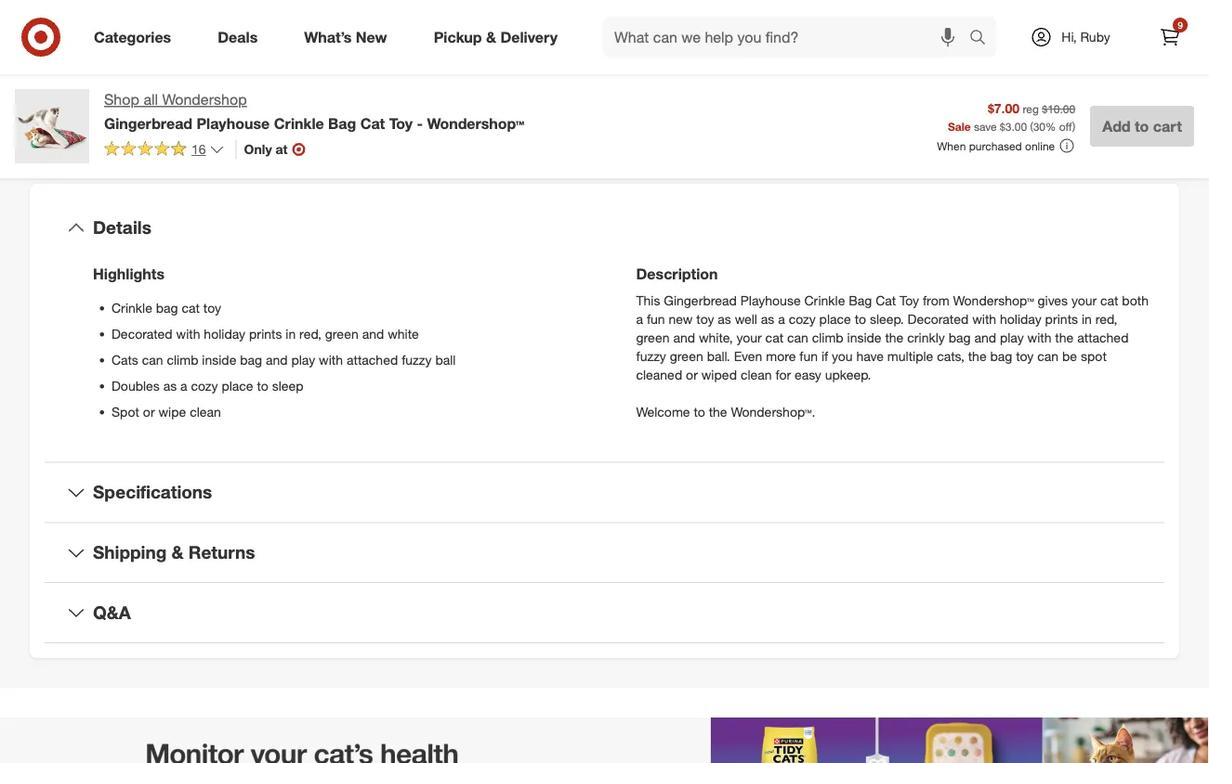 Task type: describe. For each thing, give the bounding box(es) containing it.
shop
[[104, 91, 139, 109]]

add to cart
[[1102, 117, 1182, 135]]

new
[[669, 311, 693, 327]]

spot or wipe clean
[[112, 404, 221, 420]]

1 horizontal spatial a
[[636, 311, 643, 327]]

0 vertical spatial advertisement region
[[627, 0, 1194, 62]]

cat inside this gingerbread playhouse crinkle bag cat toy from wondershop™ gives your cat both a fun new toy as well as a cozy place to sleep. decorated with holiday prints in red, green and white, your cat can climb inside the crinkly bag and play with the attached fuzzy green ball. even more fun if you have multiple cats, the bag toy can be spot cleaned or wiped clean for easy upkeep.
[[876, 292, 896, 309]]

cats,
[[937, 348, 964, 364]]

well
[[735, 311, 757, 327]]

9 link
[[1150, 17, 1190, 58]]

(
[[1030, 119, 1033, 133]]

gives
[[1038, 292, 1068, 309]]

when
[[937, 139, 966, 153]]

cat inside "shop all wondershop gingerbread playhouse crinkle bag cat toy - wondershop™"
[[360, 114, 385, 132]]

sleep.
[[870, 311, 904, 327]]

toy inside "shop all wondershop gingerbread playhouse crinkle bag cat toy - wondershop™"
[[389, 114, 413, 132]]

16
[[191, 141, 206, 157]]

1 horizontal spatial your
[[1071, 292, 1097, 309]]

doubles
[[112, 378, 160, 394]]

only
[[244, 141, 272, 157]]

details button
[[45, 199, 1164, 258]]

0 vertical spatial fun
[[647, 311, 665, 327]]

0 horizontal spatial or
[[143, 404, 155, 420]]

wipe
[[158, 404, 186, 420]]

decorated inside this gingerbread playhouse crinkle bag cat toy from wondershop™ gives your cat both a fun new toy as well as a cozy place to sleep. decorated with holiday prints in red, green and white, your cat can climb inside the crinkly bag and play with the attached fuzzy green ball. even more fun if you have multiple cats, the bag toy can be spot cleaned or wiped clean for easy upkeep.
[[908, 311, 969, 327]]

0 horizontal spatial decorated
[[112, 326, 173, 342]]

white
[[388, 326, 419, 342]]

ball
[[435, 352, 456, 368]]

details
[[93, 217, 151, 239]]

when purchased online
[[937, 139, 1055, 153]]

to inside button
[[1135, 117, 1149, 135]]

pickup & delivery
[[434, 28, 558, 46]]

search button
[[961, 17, 1006, 61]]

description
[[636, 265, 718, 284]]

white,
[[699, 330, 733, 346]]

attached inside this gingerbread playhouse crinkle bag cat toy from wondershop™ gives your cat both a fun new toy as well as a cozy place to sleep. decorated with holiday prints in red, green and white, your cat can climb inside the crinkly bag and play with the attached fuzzy green ball. even more fun if you have multiple cats, the bag toy can be spot cleaned or wiped clean for easy upkeep.
[[1077, 330, 1129, 346]]

bag inside "shop all wondershop gingerbread playhouse crinkle bag cat toy - wondershop™"
[[328, 114, 356, 132]]

the up be
[[1055, 330, 1074, 346]]

sale
[[948, 119, 971, 133]]

save
[[974, 119, 997, 133]]

and down new
[[673, 330, 695, 346]]

categories
[[94, 28, 171, 46]]

0 horizontal spatial crinkle
[[112, 300, 152, 316]]

crinkly
[[907, 330, 945, 346]]

welcome to the wondershop™.
[[636, 404, 815, 420]]

deals
[[218, 28, 258, 46]]

crinkle inside this gingerbread playhouse crinkle bag cat toy from wondershop™ gives your cat both a fun new toy as well as a cozy place to sleep. decorated with holiday prints in red, green and white, your cat can climb inside the crinkly bag and play with the attached fuzzy green ball. even more fun if you have multiple cats, the bag toy can be spot cleaned or wiped clean for easy upkeep.
[[804, 292, 845, 309]]

cats can climb inside bag and play with attached fuzzy ball
[[112, 352, 456, 368]]

shipping & returns
[[93, 542, 255, 564]]

1 vertical spatial place
[[222, 378, 253, 394]]

sleep
[[272, 378, 304, 394]]

highlights
[[93, 265, 164, 284]]

wiped
[[701, 367, 737, 383]]

what's
[[304, 28, 352, 46]]

at
[[276, 141, 288, 157]]

wondershop
[[162, 91, 247, 109]]

1 vertical spatial your
[[736, 330, 762, 346]]

0 horizontal spatial clean
[[190, 404, 221, 420]]

$
[[1000, 119, 1005, 133]]

prints inside this gingerbread playhouse crinkle bag cat toy from wondershop™ gives your cat both a fun new toy as well as a cozy place to sleep. decorated with holiday prints in red, green and white, your cat can climb inside the crinkly bag and play with the attached fuzzy green ball. even more fun if you have multiple cats, the bag toy can be spot cleaned or wiped clean for easy upkeep.
[[1045, 311, 1078, 327]]

what's new link
[[288, 17, 410, 58]]

if
[[821, 348, 828, 364]]

cats
[[112, 352, 138, 368]]

-
[[417, 114, 423, 132]]

bag right the cats,
[[990, 348, 1012, 364]]

even
[[734, 348, 762, 364]]

bag down decorated with holiday prints in red, green and white
[[240, 352, 262, 368]]

to right welcome
[[694, 404, 705, 420]]

)
[[1072, 119, 1075, 133]]

green down new
[[636, 330, 670, 346]]

0 horizontal spatial a
[[180, 378, 187, 394]]

image of gingerbread playhouse crinkle bag cat toy - wondershop™ image
[[15, 89, 89, 164]]

0 horizontal spatial fuzzy
[[402, 352, 432, 368]]

climb inside this gingerbread playhouse crinkle bag cat toy from wondershop™ gives your cat both a fun new toy as well as a cozy place to sleep. decorated with holiday prints in red, green and white, your cat can climb inside the crinkly bag and play with the attached fuzzy green ball. even more fun if you have multiple cats, the bag toy can be spot cleaned or wiped clean for easy upkeep.
[[812, 330, 843, 346]]

have
[[856, 348, 884, 364]]

in inside this gingerbread playhouse crinkle bag cat toy from wondershop™ gives your cat both a fun new toy as well as a cozy place to sleep. decorated with holiday prints in red, green and white, your cat can climb inside the crinkly bag and play with the attached fuzzy green ball. even more fun if you have multiple cats, the bag toy can be spot cleaned or wiped clean for easy upkeep.
[[1082, 311, 1092, 327]]

green left 'white'
[[325, 326, 358, 342]]

all
[[143, 91, 158, 109]]

3.00
[[1005, 119, 1027, 133]]

2 horizontal spatial can
[[1037, 348, 1058, 364]]

categories link
[[78, 17, 194, 58]]

0 horizontal spatial in
[[286, 326, 296, 342]]

reg
[[1023, 102, 1039, 116]]

gingerbread inside this gingerbread playhouse crinkle bag cat toy from wondershop™ gives your cat both a fun new toy as well as a cozy place to sleep. decorated with holiday prints in red, green and white, your cat can climb inside the crinkly bag and play with the attached fuzzy green ball. even more fun if you have multiple cats, the bag toy can be spot cleaned or wiped clean for easy upkeep.
[[664, 292, 737, 309]]

search
[[961, 30, 1006, 48]]

pickup & delivery link
[[418, 17, 581, 58]]

red, inside this gingerbread playhouse crinkle bag cat toy from wondershop™ gives your cat both a fun new toy as well as a cozy place to sleep. decorated with holiday prints in red, green and white, your cat can climb inside the crinkly bag and play with the attached fuzzy green ball. even more fun if you have multiple cats, the bag toy can be spot cleaned or wiped clean for easy upkeep.
[[1095, 311, 1117, 327]]

welcome
[[636, 404, 690, 420]]

and up the sleep
[[266, 352, 288, 368]]

0 horizontal spatial cozy
[[191, 378, 218, 394]]

gingerbread inside "shop all wondershop gingerbread playhouse crinkle bag cat toy - wondershop™"
[[104, 114, 192, 132]]

0 horizontal spatial prints
[[249, 326, 282, 342]]

playhouse inside "shop all wondershop gingerbread playhouse crinkle bag cat toy - wondershop™"
[[196, 114, 270, 132]]

the down sleep.
[[885, 330, 904, 346]]

toy inside this gingerbread playhouse crinkle bag cat toy from wondershop™ gives your cat both a fun new toy as well as a cozy place to sleep. decorated with holiday prints in red, green and white, your cat can climb inside the crinkly bag and play with the attached fuzzy green ball. even more fun if you have multiple cats, the bag toy can be spot cleaned or wiped clean for easy upkeep.
[[900, 292, 919, 309]]

both
[[1122, 292, 1149, 309]]

What can we help you find? suggestions appear below search field
[[603, 17, 974, 58]]

shop all wondershop gingerbread playhouse crinkle bag cat toy - wondershop™
[[104, 91, 524, 132]]

hi, ruby
[[1062, 29, 1110, 45]]

$7.00
[[988, 100, 1019, 116]]

2 horizontal spatial as
[[761, 311, 774, 327]]

clean inside this gingerbread playhouse crinkle bag cat toy from wondershop™ gives your cat both a fun new toy as well as a cozy place to sleep. decorated with holiday prints in red, green and white, your cat can climb inside the crinkly bag and play with the attached fuzzy green ball. even more fun if you have multiple cats, the bag toy can be spot cleaned or wiped clean for easy upkeep.
[[741, 367, 772, 383]]

bag inside this gingerbread playhouse crinkle bag cat toy from wondershop™ gives your cat both a fun new toy as well as a cozy place to sleep. decorated with holiday prints in red, green and white, your cat can climb inside the crinkly bag and play with the attached fuzzy green ball. even more fun if you have multiple cats, the bag toy can be spot cleaned or wiped clean for easy upkeep.
[[849, 292, 872, 309]]

crinkle inside "shop all wondershop gingerbread playhouse crinkle bag cat toy - wondershop™"
[[274, 114, 324, 132]]



Task type: locate. For each thing, give the bounding box(es) containing it.
decorated up cats
[[112, 326, 173, 342]]

in up cats can climb inside bag and play with attached fuzzy ball
[[286, 326, 296, 342]]

cat up sleep.
[[876, 292, 896, 309]]

place
[[819, 311, 851, 327], [222, 378, 253, 394]]

gingerbread up new
[[664, 292, 737, 309]]

wondershop™ inside this gingerbread playhouse crinkle bag cat toy from wondershop™ gives your cat both a fun new toy as well as a cozy place to sleep. decorated with holiday prints in red, green and white, your cat can climb inside the crinkly bag and play with the attached fuzzy green ball. even more fun if you have multiple cats, the bag toy can be spot cleaned or wiped clean for easy upkeep.
[[953, 292, 1034, 309]]

crinkle up at
[[274, 114, 324, 132]]

0 vertical spatial toy
[[389, 114, 413, 132]]

the down wiped
[[709, 404, 727, 420]]

30
[[1033, 119, 1045, 133]]

2 horizontal spatial a
[[778, 311, 785, 327]]

fuzzy
[[636, 348, 666, 364], [402, 352, 432, 368]]

1 horizontal spatial fun
[[800, 348, 818, 364]]

1 horizontal spatial clean
[[741, 367, 772, 383]]

0 vertical spatial or
[[686, 367, 698, 383]]

in
[[1082, 311, 1092, 327], [286, 326, 296, 342]]

1 vertical spatial fun
[[800, 348, 818, 364]]

returns
[[189, 542, 255, 564]]

0 vertical spatial inside
[[847, 330, 881, 346]]

add to cart button
[[1090, 106, 1194, 147]]

1 horizontal spatial cat
[[876, 292, 896, 309]]

bag up the cats,
[[948, 330, 971, 346]]

1 vertical spatial wondershop™
[[953, 292, 1034, 309]]

this gingerbread playhouse crinkle bag cat toy from wondershop™ gives your cat both a fun new toy as well as a cozy place to sleep. decorated with holiday prints in red, green and white, your cat can climb inside the crinkly bag and play with the attached fuzzy green ball. even more fun if you have multiple cats, the bag toy can be spot cleaned or wiped clean for easy upkeep.
[[636, 292, 1149, 383]]

1 horizontal spatial red,
[[1095, 311, 1117, 327]]

place left the sleep
[[222, 378, 253, 394]]

to right "add"
[[1135, 117, 1149, 135]]

0 vertical spatial cozy
[[789, 311, 816, 327]]

specifications
[[93, 482, 212, 503]]

2 horizontal spatial toy
[[1016, 348, 1034, 364]]

cat left -
[[360, 114, 385, 132]]

holiday down gives
[[1000, 311, 1041, 327]]

fun
[[647, 311, 665, 327], [800, 348, 818, 364]]

1 horizontal spatial place
[[819, 311, 851, 327]]

0 horizontal spatial as
[[163, 378, 177, 394]]

1 horizontal spatial toy
[[900, 292, 919, 309]]

0 horizontal spatial climb
[[167, 352, 198, 368]]

q&a button
[[45, 584, 1164, 643]]

cart
[[1153, 117, 1182, 135]]

1 vertical spatial attached
[[347, 352, 398, 368]]

inside up doubles as a cozy place to sleep
[[202, 352, 236, 368]]

0 vertical spatial cat
[[360, 114, 385, 132]]

and right crinkly
[[974, 330, 996, 346]]

from
[[923, 292, 949, 309]]

1 horizontal spatial decorated
[[908, 311, 969, 327]]

toy left from
[[900, 292, 919, 309]]

fun left if at the right of the page
[[800, 348, 818, 364]]

0 horizontal spatial toy
[[389, 114, 413, 132]]

1 vertical spatial advertisement region
[[0, 718, 1209, 764]]

playhouse up only
[[196, 114, 270, 132]]

toy
[[203, 300, 221, 316], [696, 311, 714, 327], [1016, 348, 1034, 364]]

what's new
[[304, 28, 387, 46]]

cozy up spot or wipe clean at the left bottom
[[191, 378, 218, 394]]

& right pickup
[[486, 28, 496, 46]]

0 horizontal spatial cat
[[182, 300, 200, 316]]

crinkle down highlights
[[112, 300, 152, 316]]

0 horizontal spatial play
[[291, 352, 315, 368]]

1 horizontal spatial in
[[1082, 311, 1092, 327]]

decorated down from
[[908, 311, 969, 327]]

the right the cats,
[[968, 348, 987, 364]]

0 horizontal spatial red,
[[299, 326, 321, 342]]

cleaned
[[636, 367, 682, 383]]

$10.00
[[1042, 102, 1075, 116]]

deals link
[[202, 17, 281, 58]]

in up "spot"
[[1082, 311, 1092, 327]]

a right well on the top right of page
[[778, 311, 785, 327]]

prints down gives
[[1045, 311, 1078, 327]]

holiday inside this gingerbread playhouse crinkle bag cat toy from wondershop™ gives your cat both a fun new toy as well as a cozy place to sleep. decorated with holiday prints in red, green and white, your cat can climb inside the crinkly bag and play with the attached fuzzy green ball. even more fun if you have multiple cats, the bag toy can be spot cleaned or wiped clean for easy upkeep.
[[1000, 311, 1041, 327]]

toy up decorated with holiday prints in red, green and white
[[203, 300, 221, 316]]

cat up decorated with holiday prints in red, green and white
[[182, 300, 200, 316]]

a up wipe
[[180, 378, 187, 394]]

1 vertical spatial climb
[[167, 352, 198, 368]]

0 horizontal spatial inside
[[202, 352, 236, 368]]

as up wipe
[[163, 378, 177, 394]]

0 horizontal spatial bag
[[328, 114, 356, 132]]

as right well on the top right of page
[[761, 311, 774, 327]]

1 vertical spatial play
[[291, 352, 315, 368]]

cat up more on the right of page
[[765, 330, 783, 346]]

cozy
[[789, 311, 816, 327], [191, 378, 218, 394]]

& for shipping
[[171, 542, 184, 564]]

cat left both
[[1100, 292, 1118, 309]]

clean down doubles as a cozy place to sleep
[[190, 404, 221, 420]]

1 horizontal spatial toy
[[696, 311, 714, 327]]

0 horizontal spatial holiday
[[204, 326, 245, 342]]

holiday up doubles as a cozy place to sleep
[[204, 326, 245, 342]]

1 vertical spatial or
[[143, 404, 155, 420]]

with
[[972, 311, 996, 327], [176, 326, 200, 342], [1027, 330, 1051, 346], [319, 352, 343, 368]]

1 vertical spatial gingerbread
[[664, 292, 737, 309]]

wondershop™ right from
[[953, 292, 1034, 309]]

specifications button
[[45, 463, 1164, 523]]

1 horizontal spatial crinkle
[[274, 114, 324, 132]]

for
[[775, 367, 791, 383]]

1 vertical spatial &
[[171, 542, 184, 564]]

$7.00 reg $10.00 sale save $ 3.00 ( 30 % off )
[[948, 100, 1075, 133]]

0 vertical spatial wondershop™
[[427, 114, 524, 132]]

gingerbread
[[104, 114, 192, 132], [664, 292, 737, 309]]

0 vertical spatial playhouse
[[196, 114, 270, 132]]

16 link
[[104, 140, 224, 162]]

1 vertical spatial cozy
[[191, 378, 218, 394]]

1 horizontal spatial gingerbread
[[664, 292, 737, 309]]

playhouse inside this gingerbread playhouse crinkle bag cat toy from wondershop™ gives your cat both a fun new toy as well as a cozy place to sleep. decorated with holiday prints in red, green and white, your cat can climb inside the crinkly bag and play with the attached fuzzy green ball. even more fun if you have multiple cats, the bag toy can be spot cleaned or wiped clean for easy upkeep.
[[740, 292, 801, 309]]

playhouse
[[196, 114, 270, 132], [740, 292, 801, 309]]

toy up white,
[[696, 311, 714, 327]]

gingerbread down all
[[104, 114, 192, 132]]

the
[[885, 330, 904, 346], [1055, 330, 1074, 346], [968, 348, 987, 364], [709, 404, 727, 420]]

attached down 'white'
[[347, 352, 398, 368]]

as up white,
[[718, 311, 731, 327]]

off
[[1059, 119, 1072, 133]]

1 horizontal spatial wondershop™
[[953, 292, 1034, 309]]

0 horizontal spatial can
[[142, 352, 163, 368]]

advertisement region
[[627, 0, 1194, 62], [0, 718, 1209, 764]]

0 vertical spatial place
[[819, 311, 851, 327]]

to left the sleep
[[257, 378, 268, 394]]

1 horizontal spatial bag
[[849, 292, 872, 309]]

easy
[[795, 367, 821, 383]]

toy left -
[[389, 114, 413, 132]]

0 vertical spatial your
[[1071, 292, 1097, 309]]

play
[[1000, 330, 1024, 346], [291, 352, 315, 368]]

inside
[[847, 330, 881, 346], [202, 352, 236, 368]]

bag down highlights
[[156, 300, 178, 316]]

0 horizontal spatial place
[[222, 378, 253, 394]]

1 horizontal spatial climb
[[812, 330, 843, 346]]

a down this at the top of the page
[[636, 311, 643, 327]]

0 vertical spatial climb
[[812, 330, 843, 346]]

red, up cats can climb inside bag and play with attached fuzzy ball
[[299, 326, 321, 342]]

1 horizontal spatial prints
[[1045, 311, 1078, 327]]

play inside this gingerbread playhouse crinkle bag cat toy from wondershop™ gives your cat both a fun new toy as well as a cozy place to sleep. decorated with holiday prints in red, green and white, your cat can climb inside the crinkly bag and play with the attached fuzzy green ball. even more fun if you have multiple cats, the bag toy can be spot cleaned or wiped clean for easy upkeep.
[[1000, 330, 1024, 346]]

wondershop™ right -
[[427, 114, 524, 132]]

fuzzy left the ball
[[402, 352, 432, 368]]

spot
[[112, 404, 139, 420]]

can up more on the right of page
[[787, 330, 808, 346]]

shipping
[[93, 542, 167, 564]]

to inside this gingerbread playhouse crinkle bag cat toy from wondershop™ gives your cat both a fun new toy as well as a cozy place to sleep. decorated with holiday prints in red, green and white, your cat can climb inside the crinkly bag and play with the attached fuzzy green ball. even more fun if you have multiple cats, the bag toy can be spot cleaned or wiped clean for easy upkeep.
[[855, 311, 866, 327]]

green left ball.
[[670, 348, 703, 364]]

green
[[325, 326, 358, 342], [636, 330, 670, 346], [670, 348, 703, 364]]

your right gives
[[1071, 292, 1097, 309]]

clean down even at the right
[[741, 367, 772, 383]]

wondershop™ inside "shop all wondershop gingerbread playhouse crinkle bag cat toy - wondershop™"
[[427, 114, 524, 132]]

toy left be
[[1016, 348, 1034, 364]]

1 horizontal spatial attached
[[1077, 330, 1129, 346]]

1 vertical spatial bag
[[849, 292, 872, 309]]

& left returns
[[171, 542, 184, 564]]

1 horizontal spatial inside
[[847, 330, 881, 346]]

1 horizontal spatial &
[[486, 28, 496, 46]]

holiday
[[1000, 311, 1041, 327], [204, 326, 245, 342]]

0 horizontal spatial playhouse
[[196, 114, 270, 132]]

doubles as a cozy place to sleep
[[112, 378, 304, 394]]

crinkle
[[274, 114, 324, 132], [804, 292, 845, 309], [112, 300, 152, 316]]

0 vertical spatial &
[[486, 28, 496, 46]]

place inside this gingerbread playhouse crinkle bag cat toy from wondershop™ gives your cat both a fun new toy as well as a cozy place to sleep. decorated with holiday prints in red, green and white, your cat can climb inside the crinkly bag and play with the attached fuzzy green ball. even more fun if you have multiple cats, the bag toy can be spot cleaned or wiped clean for easy upkeep.
[[819, 311, 851, 327]]

0 vertical spatial gingerbread
[[104, 114, 192, 132]]

inside inside this gingerbread playhouse crinkle bag cat toy from wondershop™ gives your cat both a fun new toy as well as a cozy place to sleep. decorated with holiday prints in red, green and white, your cat can climb inside the crinkly bag and play with the attached fuzzy green ball. even more fun if you have multiple cats, the bag toy can be spot cleaned or wiped clean for easy upkeep.
[[847, 330, 881, 346]]

1 horizontal spatial can
[[787, 330, 808, 346]]

hi,
[[1062, 29, 1077, 45]]

add
[[1102, 117, 1131, 135]]

2 horizontal spatial crinkle
[[804, 292, 845, 309]]

prints up cats can climb inside bag and play with attached fuzzy ball
[[249, 326, 282, 342]]

climb
[[812, 330, 843, 346], [167, 352, 198, 368]]

can
[[787, 330, 808, 346], [1037, 348, 1058, 364], [142, 352, 163, 368]]

0 vertical spatial bag
[[328, 114, 356, 132]]

bag up sleep.
[[849, 292, 872, 309]]

2 horizontal spatial cat
[[1100, 292, 1118, 309]]

more
[[766, 348, 796, 364]]

attached
[[1077, 330, 1129, 346], [347, 352, 398, 368]]

wondershop™.
[[731, 404, 815, 420]]

fuzzy inside this gingerbread playhouse crinkle bag cat toy from wondershop™ gives your cat both a fun new toy as well as a cozy place to sleep. decorated with holiday prints in red, green and white, your cat can climb inside the crinkly bag and play with the attached fuzzy green ball. even more fun if you have multiple cats, the bag toy can be spot cleaned or wiped clean for easy upkeep.
[[636, 348, 666, 364]]

& inside dropdown button
[[171, 542, 184, 564]]

and
[[362, 326, 384, 342], [673, 330, 695, 346], [974, 330, 996, 346], [266, 352, 288, 368]]

1 horizontal spatial or
[[686, 367, 698, 383]]

ruby
[[1080, 29, 1110, 45]]

toy
[[389, 114, 413, 132], [900, 292, 919, 309]]

0 horizontal spatial wondershop™
[[427, 114, 524, 132]]

attached up "spot"
[[1077, 330, 1129, 346]]

playhouse up well on the top right of page
[[740, 292, 801, 309]]

your up even at the right
[[736, 330, 762, 346]]

0 horizontal spatial toy
[[203, 300, 221, 316]]

0 horizontal spatial fun
[[647, 311, 665, 327]]

or inside this gingerbread playhouse crinkle bag cat toy from wondershop™ gives your cat both a fun new toy as well as a cozy place to sleep. decorated with holiday prints in red, green and white, your cat can climb inside the crinkly bag and play with the attached fuzzy green ball. even more fun if you have multiple cats, the bag toy can be spot cleaned or wiped clean for easy upkeep.
[[686, 367, 698, 383]]

1 horizontal spatial holiday
[[1000, 311, 1041, 327]]

pickup
[[434, 28, 482, 46]]

1 vertical spatial toy
[[900, 292, 919, 309]]

crinkle up if at the right of the page
[[804, 292, 845, 309]]

0 vertical spatial clean
[[741, 367, 772, 383]]

only at
[[244, 141, 288, 157]]

bag
[[156, 300, 178, 316], [948, 330, 971, 346], [990, 348, 1012, 364], [240, 352, 262, 368]]

can left be
[[1037, 348, 1058, 364]]

%
[[1045, 119, 1056, 133]]

1 vertical spatial playhouse
[[740, 292, 801, 309]]

q&a
[[93, 602, 131, 624]]

sponsored
[[1139, 64, 1194, 78]]

&
[[486, 28, 496, 46], [171, 542, 184, 564]]

you
[[832, 348, 853, 364]]

cozy inside this gingerbread playhouse crinkle bag cat toy from wondershop™ gives your cat both a fun new toy as well as a cozy place to sleep. decorated with holiday prints in red, green and white, your cat can climb inside the crinkly bag and play with the attached fuzzy green ball. even more fun if you have multiple cats, the bag toy can be spot cleaned or wiped clean for easy upkeep.
[[789, 311, 816, 327]]

1 vertical spatial inside
[[202, 352, 236, 368]]

climb up doubles as a cozy place to sleep
[[167, 352, 198, 368]]

1 vertical spatial cat
[[876, 292, 896, 309]]

0 horizontal spatial cat
[[360, 114, 385, 132]]

9
[[1178, 19, 1183, 31]]

to left sleep.
[[855, 311, 866, 327]]

be
[[1062, 348, 1077, 364]]

fuzzy up 'cleaned'
[[636, 348, 666, 364]]

new
[[356, 28, 387, 46]]

purchased
[[969, 139, 1022, 153]]

place up you
[[819, 311, 851, 327]]

red,
[[1095, 311, 1117, 327], [299, 326, 321, 342]]

or left wiped
[[686, 367, 698, 383]]

your
[[1071, 292, 1097, 309], [736, 330, 762, 346]]

bag left -
[[328, 114, 356, 132]]

decorated with holiday prints in red, green and white
[[112, 326, 419, 342]]

0 vertical spatial play
[[1000, 330, 1024, 346]]

red, up "spot"
[[1095, 311, 1117, 327]]

0 horizontal spatial attached
[[347, 352, 398, 368]]

& for pickup
[[486, 28, 496, 46]]

0 horizontal spatial your
[[736, 330, 762, 346]]

can right cats
[[142, 352, 163, 368]]

1 horizontal spatial cozy
[[789, 311, 816, 327]]

and left 'white'
[[362, 326, 384, 342]]

1 horizontal spatial playhouse
[[740, 292, 801, 309]]

shipping & returns button
[[45, 524, 1164, 583]]

crinkle bag cat toy
[[112, 300, 221, 316]]

cozy up more on the right of page
[[789, 311, 816, 327]]

1 vertical spatial clean
[[190, 404, 221, 420]]

1 horizontal spatial fuzzy
[[636, 348, 666, 364]]

0 vertical spatial attached
[[1077, 330, 1129, 346]]

0 horizontal spatial gingerbread
[[104, 114, 192, 132]]

this
[[636, 292, 660, 309]]

1 horizontal spatial play
[[1000, 330, 1024, 346]]

delivery
[[500, 28, 558, 46]]

online
[[1025, 139, 1055, 153]]

ball.
[[707, 348, 730, 364]]

or left wipe
[[143, 404, 155, 420]]

bag
[[328, 114, 356, 132], [849, 292, 872, 309]]

fun down this at the top of the page
[[647, 311, 665, 327]]

spot
[[1081, 348, 1107, 364]]

1 horizontal spatial as
[[718, 311, 731, 327]]

inside up have
[[847, 330, 881, 346]]

upkeep.
[[825, 367, 871, 383]]

climb up if at the right of the page
[[812, 330, 843, 346]]

0 horizontal spatial &
[[171, 542, 184, 564]]

1 horizontal spatial cat
[[765, 330, 783, 346]]



Task type: vqa. For each thing, say whether or not it's contained in the screenshot.
the as
yes



